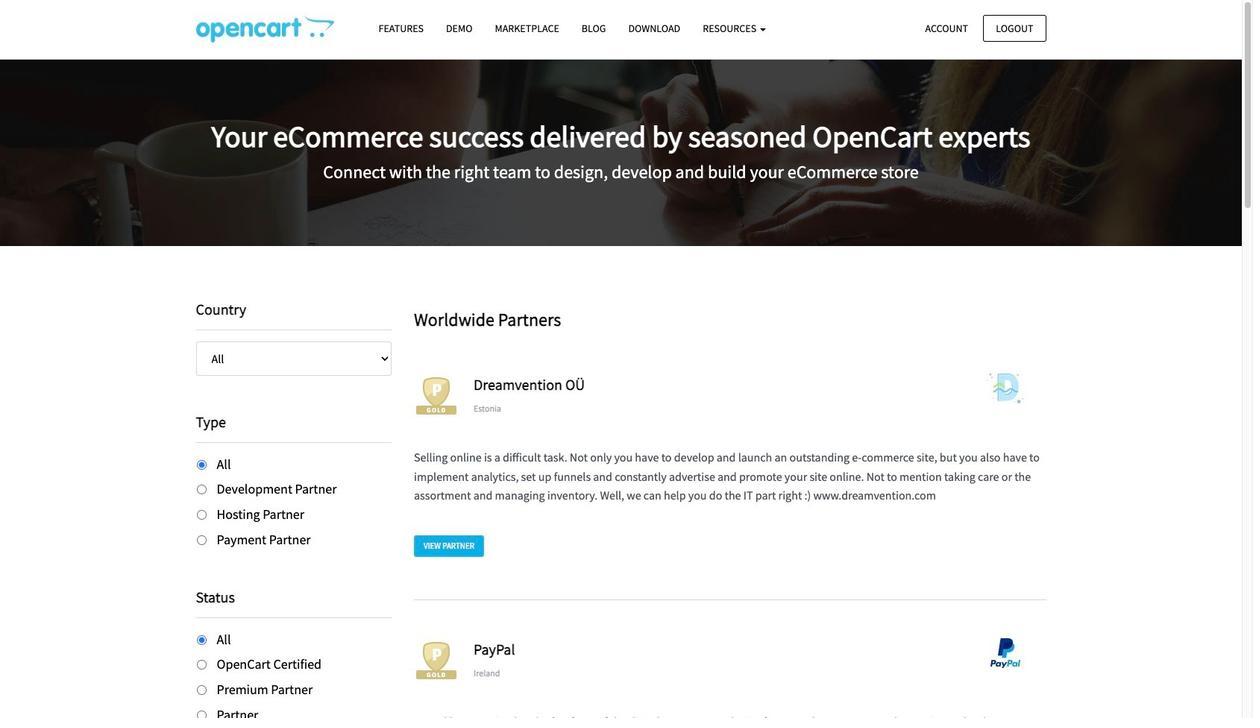 Task type: vqa. For each thing, say whether or not it's contained in the screenshot.
write your comment here... text box
no



Task type: describe. For each thing, give the bounding box(es) containing it.
dreamvention oü image
[[964, 374, 1046, 404]]

opencart certified image for paypal image
[[414, 639, 459, 683]]

paypal image
[[964, 639, 1046, 668]]

opencart - partners image
[[196, 16, 334, 43]]



Task type: locate. For each thing, give the bounding box(es) containing it.
None radio
[[197, 485, 206, 495], [197, 686, 206, 695], [197, 711, 206, 718], [197, 485, 206, 495], [197, 686, 206, 695], [197, 711, 206, 718]]

opencart certified image for dreamvention oü image at the right bottom of the page
[[414, 374, 459, 419]]

0 vertical spatial opencart certified image
[[414, 374, 459, 419]]

opencart certified image
[[414, 374, 459, 419], [414, 639, 459, 683]]

1 opencart certified image from the top
[[414, 374, 459, 419]]

2 opencart certified image from the top
[[414, 639, 459, 683]]

1 vertical spatial opencart certified image
[[414, 639, 459, 683]]

None radio
[[197, 460, 206, 470], [197, 510, 206, 520], [197, 536, 206, 545], [197, 635, 206, 645], [197, 661, 206, 670], [197, 460, 206, 470], [197, 510, 206, 520], [197, 536, 206, 545], [197, 635, 206, 645], [197, 661, 206, 670]]



